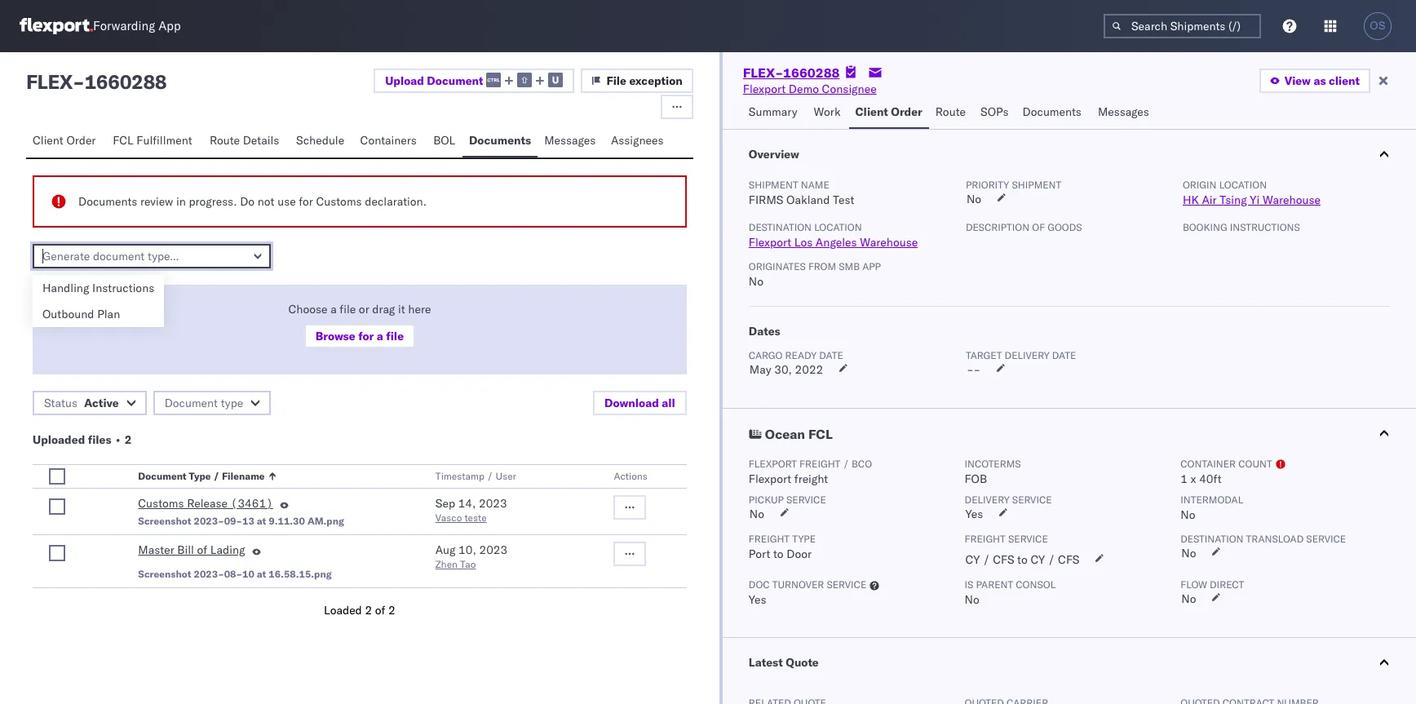 Task type: locate. For each thing, give the bounding box(es) containing it.
/ inside flexport freight / bco flexport freight
[[843, 458, 849, 470]]

2 for ∙
[[125, 432, 132, 447]]

documents right the bol button
[[469, 133, 531, 148]]

container count
[[1181, 458, 1272, 470]]

customs inside "link"
[[138, 496, 184, 511]]

destination inside the destination location flexport los angeles warehouse
[[749, 221, 812, 233]]

documents
[[1023, 104, 1082, 119], [469, 133, 531, 148], [78, 194, 137, 209]]

client down consignee
[[855, 104, 888, 119]]

1 vertical spatial messages
[[544, 133, 596, 148]]

0 vertical spatial screenshot
[[138, 515, 191, 527]]

1 vertical spatial 2023-
[[194, 568, 224, 580]]

fcl
[[113, 133, 134, 148], [808, 426, 833, 442]]

drag
[[372, 302, 395, 317]]

0 horizontal spatial warehouse
[[860, 235, 918, 250]]

1 vertical spatial of
[[197, 543, 207, 557]]

screenshot for aug
[[138, 568, 191, 580]]

freight up pickup service
[[794, 472, 828, 486]]

date
[[819, 349, 843, 361], [1052, 349, 1076, 361]]

0 horizontal spatial cfs
[[993, 552, 1014, 567]]

location inside the destination location flexport los angeles warehouse
[[814, 221, 862, 233]]

description
[[966, 221, 1030, 233]]

freight down delivery
[[965, 533, 1006, 545]]

service right the turnover
[[827, 578, 867, 591]]

destination for service
[[1181, 533, 1244, 545]]

of
[[1032, 221, 1045, 233], [197, 543, 207, 557], [375, 603, 385, 618]]

2 vertical spatial of
[[375, 603, 385, 618]]

1 cfs from the left
[[993, 552, 1014, 567]]

route inside button
[[210, 133, 240, 148]]

yi
[[1250, 193, 1260, 207]]

no down intermodal
[[1181, 507, 1196, 522]]

no down priority
[[967, 192, 981, 206]]

0 vertical spatial a
[[331, 302, 337, 317]]

fcl left fulfillment
[[113, 133, 134, 148]]

messages button up the overview button
[[1091, 97, 1158, 129]]

0 horizontal spatial messages
[[544, 133, 596, 148]]

timestamp
[[435, 470, 485, 482]]

1660288 up flexport demo consignee
[[783, 64, 840, 81]]

to for door
[[773, 547, 784, 561]]

1 horizontal spatial documents
[[469, 133, 531, 148]]

0 vertical spatial order
[[891, 104, 923, 119]]

2022
[[795, 362, 823, 377]]

Search Shipments (/) text field
[[1104, 14, 1261, 38]]

flexport up 'originates'
[[749, 235, 791, 250]]

flexport inside flexport demo consignee link
[[743, 82, 786, 96]]

file
[[340, 302, 356, 317], [386, 329, 404, 343]]

30,
[[774, 362, 792, 377]]

location up the hk air tsing yi warehouse link
[[1219, 179, 1267, 191]]

download all
[[605, 396, 675, 410]]

2023 inside aug 10, 2023 zhen tao
[[479, 543, 508, 557]]

of for master bill of lading
[[197, 543, 207, 557]]

2023 inside 'sep 14, 2023 vasco teste'
[[479, 496, 507, 511]]

0 vertical spatial type
[[221, 396, 243, 410]]

1 vertical spatial client order
[[33, 133, 96, 148]]

/ left bco
[[843, 458, 849, 470]]

customs right use
[[316, 194, 362, 209]]

0 vertical spatial warehouse
[[1263, 193, 1321, 207]]

flexport up pickup
[[749, 472, 791, 486]]

0 horizontal spatial freight
[[749, 533, 790, 545]]

client down flex
[[33, 133, 63, 148]]

messages button left assignees
[[538, 126, 604, 157]]

flex - 1660288
[[26, 69, 167, 94]]

timestamp / user
[[435, 470, 516, 482]]

0 horizontal spatial type
[[221, 396, 243, 410]]

at right 10
[[257, 568, 266, 580]]

0 vertical spatial of
[[1032, 221, 1045, 233]]

release
[[187, 496, 228, 511]]

1 vertical spatial file
[[386, 329, 404, 343]]

type
[[189, 470, 211, 482]]

destination for flexport
[[749, 221, 812, 233]]

/ left user
[[487, 470, 493, 482]]

1 vertical spatial app
[[862, 260, 881, 272]]

0 vertical spatial messages
[[1098, 104, 1149, 119]]

1 vertical spatial document
[[164, 396, 218, 410]]

documents button right bol
[[462, 126, 538, 157]]

client order button down flex
[[26, 126, 106, 157]]

active
[[84, 396, 119, 410]]

to inside freight type port to door
[[773, 547, 784, 561]]

0 horizontal spatial order
[[66, 133, 96, 148]]

download all button
[[593, 391, 687, 415]]

0 vertical spatial client
[[855, 104, 888, 119]]

1 at from the top
[[257, 515, 266, 527]]

0 horizontal spatial fcl
[[113, 133, 134, 148]]

review
[[140, 194, 173, 209]]

tao
[[460, 558, 476, 570]]

1 horizontal spatial to
[[1017, 552, 1028, 567]]

destination down intermodal no
[[1181, 533, 1244, 545]]

file down it
[[386, 329, 404, 343]]

yes down doc
[[749, 592, 767, 607]]

freight service
[[965, 533, 1048, 545]]

doc turnover service
[[749, 578, 867, 591]]

for down 'or'
[[358, 329, 374, 343]]

documents left review
[[78, 194, 137, 209]]

client order for leftmost client order "button"
[[33, 133, 96, 148]]

flex-1660288
[[743, 64, 840, 81]]

cy up 'is'
[[966, 552, 980, 567]]

order for the right client order "button"
[[891, 104, 923, 119]]

2023 right '10,'
[[479, 543, 508, 557]]

documents button up the overview button
[[1016, 97, 1091, 129]]

to right port
[[773, 547, 784, 561]]

2 at from the top
[[257, 568, 266, 580]]

location for angeles
[[814, 221, 862, 233]]

status active
[[44, 396, 119, 410]]

screenshot down master
[[138, 568, 191, 580]]

0 vertical spatial location
[[1219, 179, 1267, 191]]

/ up consol
[[1048, 552, 1055, 567]]

choose
[[288, 302, 328, 317]]

2 horizontal spatial 2
[[388, 603, 395, 618]]

list box
[[33, 275, 164, 327]]

choose a file or drag it here
[[288, 302, 431, 317]]

oakland
[[786, 193, 830, 207]]

0 horizontal spatial location
[[814, 221, 862, 233]]

1 horizontal spatial client
[[855, 104, 888, 119]]

client
[[1329, 73, 1360, 88]]

2 2023- from the top
[[194, 568, 224, 580]]

delivery
[[1005, 349, 1050, 361]]

for right use
[[299, 194, 313, 209]]

order down flex - 1660288 on the left of page
[[66, 133, 96, 148]]

1 vertical spatial type
[[792, 533, 816, 545]]

turnover
[[772, 578, 824, 591]]

2 vertical spatial documents
[[78, 194, 137, 209]]

2023-
[[194, 515, 224, 527], [194, 568, 224, 580]]

freight
[[749, 533, 790, 545], [965, 533, 1006, 545]]

1 vertical spatial warehouse
[[860, 235, 918, 250]]

tsing
[[1220, 193, 1247, 207]]

ocean
[[765, 426, 805, 442]]

1 horizontal spatial yes
[[966, 507, 983, 521]]

None checkbox
[[49, 468, 65, 485], [49, 545, 65, 561], [49, 468, 65, 485], [49, 545, 65, 561]]

master
[[138, 543, 174, 557]]

no
[[967, 192, 981, 206], [749, 274, 764, 289], [750, 507, 764, 521], [1181, 507, 1196, 522], [1182, 546, 1196, 560], [1182, 591, 1196, 606], [965, 592, 980, 607]]

shipment name firms oakland test
[[749, 179, 855, 207]]

0 horizontal spatial date
[[819, 349, 843, 361]]

latest quote button
[[723, 638, 1416, 687]]

0 horizontal spatial to
[[773, 547, 784, 561]]

of right the bill
[[197, 543, 207, 557]]

screenshot
[[138, 515, 191, 527], [138, 568, 191, 580]]

for inside button
[[358, 329, 374, 343]]

warehouse inside the destination location flexport los angeles warehouse
[[860, 235, 918, 250]]

40ft
[[1199, 472, 1222, 486]]

0 vertical spatial app
[[158, 18, 181, 34]]

1 horizontal spatial order
[[891, 104, 923, 119]]

type up door in the right of the page
[[792, 533, 816, 545]]

1 freight from the left
[[749, 533, 790, 545]]

uploaded
[[33, 432, 85, 447]]

messages up the overview button
[[1098, 104, 1149, 119]]

freight inside freight type port to door
[[749, 533, 790, 545]]

flexport down flex-
[[743, 82, 786, 96]]

type inside 'document type' button
[[221, 396, 243, 410]]

0 horizontal spatial documents button
[[462, 126, 538, 157]]

intermodal
[[1181, 494, 1243, 506]]

2
[[125, 432, 132, 447], [365, 603, 372, 618], [388, 603, 395, 618]]

1 vertical spatial customs
[[138, 496, 184, 511]]

1 vertical spatial for
[[358, 329, 374, 343]]

1 horizontal spatial cfs
[[1058, 552, 1080, 567]]

description of goods
[[966, 221, 1082, 233]]

1 horizontal spatial a
[[377, 329, 383, 343]]

schedule
[[296, 133, 344, 148]]

0 vertical spatial yes
[[966, 507, 983, 521]]

flexport inside the destination location flexport los angeles warehouse
[[749, 235, 791, 250]]

0 vertical spatial document
[[427, 73, 483, 88]]

destination transload service
[[1181, 533, 1346, 545]]

1 horizontal spatial warehouse
[[1263, 193, 1321, 207]]

it
[[398, 302, 405, 317]]

1 horizontal spatial freight
[[965, 533, 1006, 545]]

file exception button
[[581, 69, 693, 93], [581, 69, 693, 93]]

documents up the overview button
[[1023, 104, 1082, 119]]

bol button
[[427, 126, 462, 157]]

destination up los on the top of the page
[[749, 221, 812, 233]]

service down flexport freight / bco flexport freight on the bottom right
[[786, 494, 826, 506]]

2 cy from the left
[[1031, 552, 1045, 567]]

app right forwarding
[[158, 18, 181, 34]]

1 horizontal spatial date
[[1052, 349, 1076, 361]]

type up filename
[[221, 396, 243, 410]]

target
[[966, 349, 1002, 361]]

1 vertical spatial route
[[210, 133, 240, 148]]

document right upload at the left of the page
[[427, 73, 483, 88]]

location up angeles
[[814, 221, 862, 233]]

originates
[[749, 260, 806, 272]]

document left type
[[138, 470, 186, 482]]

client order down flex
[[33, 133, 96, 148]]

None checkbox
[[49, 498, 65, 515]]

a right choose
[[331, 302, 337, 317]]

client for leftmost client order "button"
[[33, 133, 63, 148]]

flex
[[26, 69, 73, 94]]

/ right type
[[213, 470, 219, 482]]

type for document type
[[221, 396, 243, 410]]

route
[[936, 104, 966, 119], [210, 133, 240, 148]]

service
[[1008, 533, 1048, 545]]

1 horizontal spatial messages
[[1098, 104, 1149, 119]]

to for cy
[[1017, 552, 1028, 567]]

date right delivery on the right
[[1052, 349, 1076, 361]]

of for loaded 2 of 2
[[375, 603, 385, 618]]

0 horizontal spatial client
[[33, 133, 63, 148]]

1 date from the left
[[819, 349, 843, 361]]

upload
[[385, 73, 424, 88]]

no down flow
[[1182, 591, 1196, 606]]

document type button
[[153, 391, 271, 415]]

client order down consignee
[[855, 104, 923, 119]]

/ up parent
[[983, 552, 990, 567]]

1 vertical spatial order
[[66, 133, 96, 148]]

forwarding
[[93, 18, 155, 34]]

client order
[[855, 104, 923, 119], [33, 133, 96, 148]]

no down pickup
[[750, 507, 764, 521]]

1 2023- from the top
[[194, 515, 224, 527]]

client order button down consignee
[[849, 97, 929, 129]]

1 horizontal spatial client order
[[855, 104, 923, 119]]

16.58.15.png
[[269, 568, 332, 580]]

fulfillment
[[136, 133, 192, 148]]

0 vertical spatial 2023-
[[194, 515, 224, 527]]

2 for of
[[388, 603, 395, 618]]

app right smb
[[862, 260, 881, 272]]

warehouse right yi
[[1263, 193, 1321, 207]]

1 horizontal spatial for
[[358, 329, 374, 343]]

fcl right ocean
[[808, 426, 833, 442]]

0 vertical spatial route
[[936, 104, 966, 119]]

summary button
[[742, 97, 807, 129]]

0 horizontal spatial file
[[340, 302, 356, 317]]

0 vertical spatial 2023
[[479, 496, 507, 511]]

date up 2022
[[819, 349, 843, 361]]

1 vertical spatial destination
[[1181, 533, 1244, 545]]

route inside button
[[936, 104, 966, 119]]

1 horizontal spatial of
[[375, 603, 385, 618]]

10
[[242, 568, 254, 580]]

messages button
[[1091, 97, 1158, 129], [538, 126, 604, 157]]

2023 up teste
[[479, 496, 507, 511]]

messages
[[1098, 104, 1149, 119], [544, 133, 596, 148]]

document up type
[[164, 396, 218, 410]]

1 x 40ft
[[1181, 472, 1222, 486]]

screenshot up master
[[138, 515, 191, 527]]

1 vertical spatial location
[[814, 221, 862, 233]]

0 horizontal spatial route
[[210, 133, 240, 148]]

date for may 30, 2022
[[819, 349, 843, 361]]

overview button
[[723, 130, 1416, 179]]

order left route button
[[891, 104, 923, 119]]

1 vertical spatial 2023
[[479, 543, 508, 557]]

2023- for sep
[[194, 515, 224, 527]]

0 vertical spatial fcl
[[113, 133, 134, 148]]

0 vertical spatial for
[[299, 194, 313, 209]]

messages left assignees
[[544, 133, 596, 148]]

1 vertical spatial screenshot
[[138, 568, 191, 580]]

1 horizontal spatial location
[[1219, 179, 1267, 191]]

of right 'loaded'
[[375, 603, 385, 618]]

2 horizontal spatial of
[[1032, 221, 1045, 233]]

goods
[[1048, 221, 1082, 233]]

0 horizontal spatial customs
[[138, 496, 184, 511]]

1 vertical spatial at
[[257, 568, 266, 580]]

1 horizontal spatial customs
[[316, 194, 362, 209]]

0 horizontal spatial destination
[[749, 221, 812, 233]]

at for sep 14, 2023
[[257, 515, 266, 527]]

route left sops
[[936, 104, 966, 119]]

0 horizontal spatial app
[[158, 18, 181, 34]]

2 screenshot from the top
[[138, 568, 191, 580]]

warehouse right angeles
[[860, 235, 918, 250]]

pickup service
[[749, 494, 826, 506]]

file left 'or'
[[340, 302, 356, 317]]

may
[[750, 362, 771, 377]]

customs left release
[[138, 496, 184, 511]]

0 horizontal spatial cy
[[966, 552, 980, 567]]

1 vertical spatial fcl
[[808, 426, 833, 442]]

1 horizontal spatial app
[[862, 260, 881, 272]]

1 screenshot from the top
[[138, 515, 191, 527]]

0 horizontal spatial for
[[299, 194, 313, 209]]

0 horizontal spatial client order
[[33, 133, 96, 148]]

yes down delivery
[[966, 507, 983, 521]]

files
[[88, 432, 111, 447]]

2 date from the left
[[1052, 349, 1076, 361]]

no down 'is'
[[965, 592, 980, 607]]

flexport los angeles warehouse link
[[749, 235, 918, 250]]

0 vertical spatial at
[[257, 515, 266, 527]]

document type / filename
[[138, 470, 265, 482]]

0 vertical spatial customs
[[316, 194, 362, 209]]

type inside freight type port to door
[[792, 533, 816, 545]]

summary
[[749, 104, 797, 119]]

1 horizontal spatial destination
[[1181, 533, 1244, 545]]

0 horizontal spatial documents
[[78, 194, 137, 209]]

(3461)
[[231, 496, 273, 511]]

at right 13
[[257, 515, 266, 527]]

2 freight from the left
[[965, 533, 1006, 545]]

flexport. image
[[20, 18, 93, 34]]

to down service
[[1017, 552, 1028, 567]]

1 vertical spatial a
[[377, 329, 383, 343]]

no down 'originates'
[[749, 274, 764, 289]]

document for type
[[164, 396, 218, 410]]

0 vertical spatial client order
[[855, 104, 923, 119]]

type for freight type port to door
[[792, 533, 816, 545]]

is parent consol no
[[965, 578, 1056, 607]]

messages for the left "messages" button
[[544, 133, 596, 148]]

freight up port
[[749, 533, 790, 545]]

2023- down master bill of lading link
[[194, 568, 224, 580]]

2023- down release
[[194, 515, 224, 527]]

here
[[408, 302, 431, 317]]

warehouse inside origin location hk air tsing yi warehouse
[[1263, 193, 1321, 207]]

1 vertical spatial documents
[[469, 133, 531, 148]]

demo
[[789, 82, 819, 96]]

2 horizontal spatial documents
[[1023, 104, 1082, 119]]

- for -
[[974, 362, 981, 377]]

of left goods
[[1032, 221, 1045, 233]]

location inside origin location hk air tsing yi warehouse
[[1219, 179, 1267, 191]]

0 horizontal spatial 1660288
[[84, 69, 167, 94]]

a down drag
[[377, 329, 383, 343]]

0 vertical spatial documents
[[1023, 104, 1082, 119]]

freight down ocean fcl
[[800, 458, 841, 470]]

document type
[[164, 396, 243, 410]]

parent
[[976, 578, 1013, 591]]

warehouse
[[1263, 193, 1321, 207], [860, 235, 918, 250]]

1660288 down forwarding
[[84, 69, 167, 94]]

0 vertical spatial destination
[[749, 221, 812, 233]]

route left details
[[210, 133, 240, 148]]

cy down service
[[1031, 552, 1045, 567]]



Task type: describe. For each thing, give the bounding box(es) containing it.
latest
[[749, 655, 783, 670]]

declaration.
[[365, 194, 427, 209]]

dates
[[749, 324, 780, 339]]

1 horizontal spatial 1660288
[[783, 64, 840, 81]]

freight for freight type port to door
[[749, 533, 790, 545]]

smb
[[839, 260, 860, 272]]

x
[[1191, 472, 1196, 486]]

overview
[[749, 147, 799, 162]]

assignees button
[[604, 126, 673, 157]]

flex-
[[743, 64, 783, 81]]

browse for a file button
[[304, 324, 415, 348]]

list box containing handling instructions
[[33, 275, 164, 327]]

fcl inside button
[[808, 426, 833, 442]]

quote
[[786, 655, 819, 670]]

do
[[240, 194, 255, 209]]

documents for documents button to the left
[[469, 133, 531, 148]]

∙
[[114, 432, 122, 447]]

1 vertical spatial freight
[[794, 472, 828, 486]]

screenshot for sep
[[138, 515, 191, 527]]

shipment
[[749, 179, 798, 191]]

loaded
[[324, 603, 362, 618]]

cargo ready date
[[749, 349, 843, 361]]

--
[[967, 362, 981, 377]]

intermodal no
[[1181, 494, 1243, 522]]

no up flow
[[1182, 546, 1196, 560]]

date for --
[[1052, 349, 1076, 361]]

screenshot 2023-09-13 at 9.11.30 am.png
[[138, 515, 344, 527]]

zhen
[[435, 558, 458, 570]]

as
[[1314, 73, 1326, 88]]

uploaded files ∙ 2
[[33, 432, 132, 447]]

container
[[1181, 458, 1236, 470]]

/ inside timestamp / user button
[[487, 470, 493, 482]]

service up service
[[1012, 494, 1052, 506]]

bol
[[433, 133, 455, 148]]

Generate document type... text field
[[33, 244, 271, 268]]

assignees
[[611, 133, 664, 148]]

flow
[[1181, 578, 1207, 591]]

9.11.30
[[269, 515, 305, 527]]

direct
[[1210, 578, 1244, 591]]

booking instructions
[[1183, 221, 1300, 233]]

0 vertical spatial freight
[[800, 458, 841, 470]]

hk
[[1183, 193, 1199, 207]]

0 vertical spatial file
[[340, 302, 356, 317]]

teste
[[465, 512, 487, 524]]

containers
[[360, 133, 417, 148]]

forwarding app
[[93, 18, 181, 34]]

client for the right client order "button"
[[855, 104, 888, 119]]

route for route
[[936, 104, 966, 119]]

10,
[[459, 543, 476, 557]]

flexport freight / bco flexport freight
[[749, 458, 872, 486]]

am.png
[[307, 515, 344, 527]]

fcl fulfillment
[[113, 133, 192, 148]]

0 horizontal spatial messages button
[[538, 126, 604, 157]]

0 horizontal spatial client order button
[[26, 126, 106, 157]]

document for type
[[138, 470, 186, 482]]

view
[[1285, 73, 1311, 88]]

work button
[[807, 97, 849, 129]]

2 cfs from the left
[[1058, 552, 1080, 567]]

actions
[[614, 470, 648, 482]]

0 horizontal spatial a
[[331, 302, 337, 317]]

1 horizontal spatial messages button
[[1091, 97, 1158, 129]]

handling instructions
[[42, 281, 154, 295]]

route for route details
[[210, 133, 240, 148]]

09-
[[224, 515, 242, 527]]

order for leftmost client order "button"
[[66, 133, 96, 148]]

hk air tsing yi warehouse link
[[1183, 193, 1321, 207]]

1 horizontal spatial documents button
[[1016, 97, 1091, 129]]

at for aug 10, 2023
[[257, 568, 266, 580]]

flexport down ocean
[[749, 458, 797, 470]]

exception
[[629, 73, 683, 88]]

route button
[[929, 97, 974, 129]]

no inside intermodal no
[[1181, 507, 1196, 522]]

target delivery date
[[966, 349, 1076, 361]]

messages for "messages" button to the right
[[1098, 104, 1149, 119]]

consol
[[1016, 578, 1056, 591]]

no inside is parent consol no
[[965, 592, 980, 607]]

1 cy from the left
[[966, 552, 980, 567]]

cy / cfs to cy / cfs
[[966, 552, 1080, 567]]

app inside originates from smb app no
[[862, 260, 881, 272]]

sep 14, 2023 vasco teste
[[435, 496, 507, 524]]

- for flex
[[73, 69, 84, 94]]

08-
[[224, 568, 242, 580]]

sops button
[[974, 97, 1016, 129]]

file inside browse for a file button
[[386, 329, 404, 343]]

location for tsing
[[1219, 179, 1267, 191]]

plan
[[97, 307, 120, 321]]

booking
[[1183, 221, 1228, 233]]

2023 for aug 10, 2023
[[479, 543, 508, 557]]

a inside button
[[377, 329, 383, 343]]

1 vertical spatial yes
[[749, 592, 767, 607]]

1 horizontal spatial 2
[[365, 603, 372, 618]]

flexport demo consignee link
[[743, 81, 877, 97]]

port
[[749, 547, 770, 561]]

count
[[1239, 458, 1272, 470]]

file
[[607, 73, 627, 88]]

documents for documents review in progress. do not use for customs declaration.
[[78, 194, 137, 209]]

fcl inside button
[[113, 133, 134, 148]]

originates from smb app no
[[749, 260, 881, 289]]

2023 for sep 14, 2023
[[479, 496, 507, 511]]

client order for the right client order "button"
[[855, 104, 923, 119]]

fob
[[965, 472, 987, 486]]

angeles
[[816, 235, 857, 250]]

upload document button
[[374, 69, 575, 93]]

flexport demo consignee
[[743, 82, 877, 96]]

forwarding app link
[[20, 18, 181, 34]]

no inside originates from smb app no
[[749, 274, 764, 289]]

in
[[176, 194, 186, 209]]

service right transload
[[1306, 533, 1346, 545]]

lading
[[210, 543, 245, 557]]

1
[[1181, 472, 1188, 486]]

file exception
[[607, 73, 683, 88]]

2023- for aug
[[194, 568, 224, 580]]

freight for freight service
[[965, 533, 1006, 545]]

master bill of lading
[[138, 543, 245, 557]]

documents for right documents button
[[1023, 104, 1082, 119]]

work
[[814, 104, 841, 119]]

ocean fcl button
[[723, 409, 1416, 458]]

aug 10, 2023 zhen tao
[[435, 543, 508, 570]]

from
[[808, 260, 836, 272]]

outbound
[[42, 307, 94, 321]]

os button
[[1359, 7, 1397, 45]]

browse
[[316, 329, 355, 343]]

pickup
[[749, 494, 784, 506]]

1 horizontal spatial client order button
[[849, 97, 929, 129]]

/ inside the document type / filename button
[[213, 470, 219, 482]]

aug
[[435, 543, 456, 557]]

view as client button
[[1259, 69, 1371, 93]]

ready
[[785, 349, 817, 361]]



Task type: vqa. For each thing, say whether or not it's contained in the screenshot.


